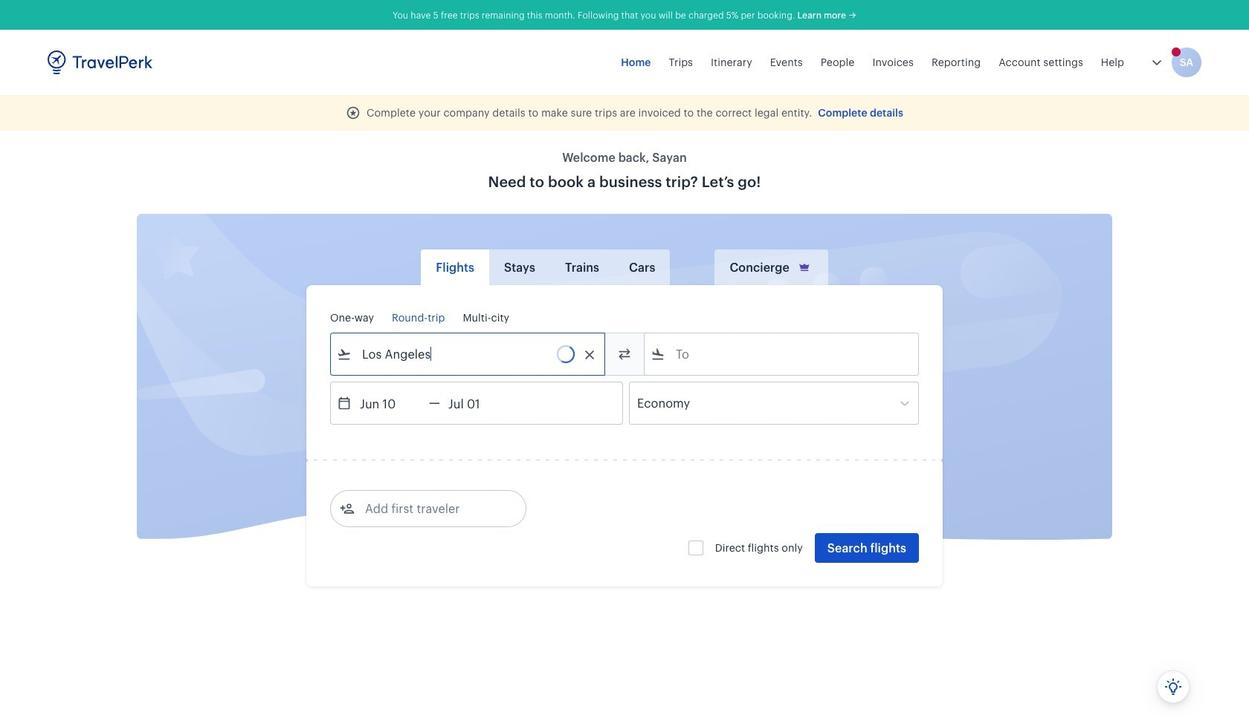 Task type: locate. For each thing, give the bounding box(es) containing it.
From search field
[[352, 343, 585, 367]]

Add first traveler search field
[[355, 497, 509, 521]]

Return text field
[[440, 383, 517, 425]]

Depart text field
[[352, 383, 429, 425]]



Task type: describe. For each thing, give the bounding box(es) containing it.
To search field
[[665, 343, 899, 367]]



